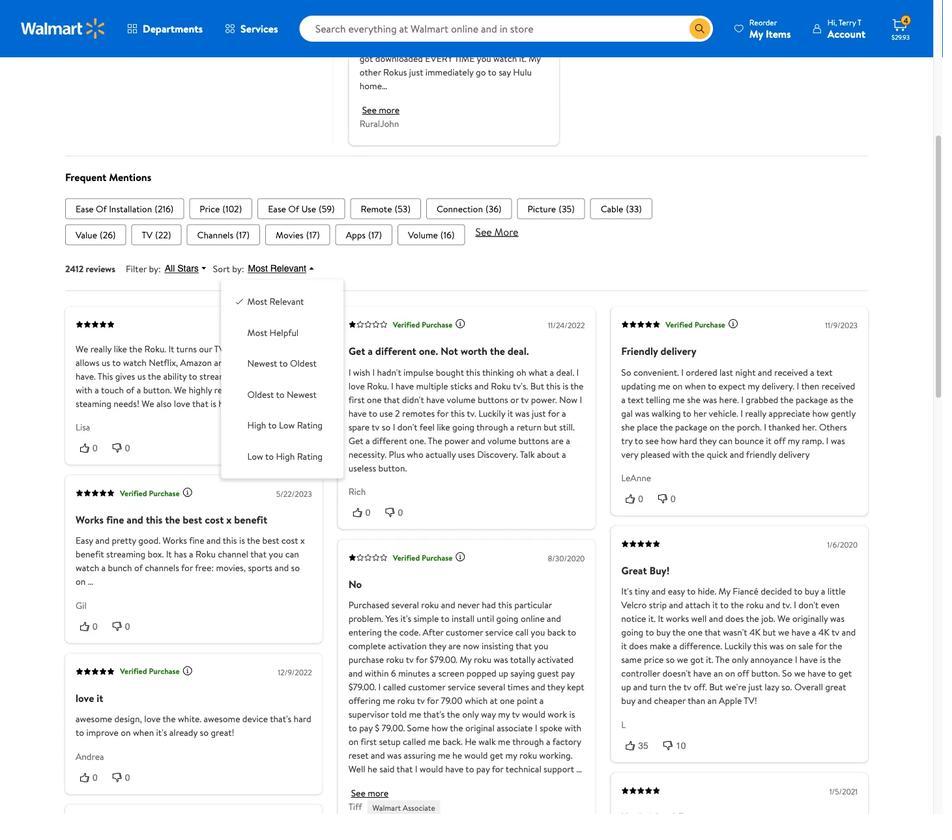 Task type: vqa. For each thing, say whether or not it's contained in the screenshot.
leftmost  icon
no



Task type: describe. For each thing, give the bounding box(es) containing it.
1 vertical spatial most relevant
[[247, 296, 304, 309]]

with inside so convenient.  i ordered last night and received a text updating me on when to expect my delivery.  i then received a text telling me she was here.  i grabbed the package as the gal was walking to her vehicle.  i really appreciate how gently she place the package on the porch.  i thanked her.  others try to see how hard they can bounce it off my ramp.  i was very pleased with the quick and friendly delivery
[[672, 448, 689, 461]]

the inside it's tiny and easy to hide. my fiancé decided to buy a little velcro strip and attach it to the roku and tv. i don't even notice it. it works well and does the job. we originally was going to buy the one that wasn't 4k but we have a 4k tv and it does make a difference. luckily this was on sale for the same price so we got it. the only annoyance i have is the controller doesn't have an on off button. so we have to get up and turn the tv off. but we're just lazy so. overall great buy and cheaper than an apple tv!
[[715, 654, 730, 667]]

for left technical
[[492, 764, 504, 776]]

touch
[[101, 384, 124, 396]]

about
[[537, 448, 560, 461]]

channels
[[197, 229, 233, 241]]

and right 'sports'
[[275, 562, 289, 575]]

1 get from the top
[[348, 344, 365, 359]]

to right back
[[568, 627, 576, 639]]

1 horizontal spatial rich
[[669, 8, 686, 20]]

0 horizontal spatial he
[[368, 764, 377, 776]]

0 horizontal spatial she
[[621, 421, 635, 434]]

price (102)
[[200, 203, 242, 215]]

i left "ordered"
[[681, 366, 684, 379]]

2 awesome from the left
[[204, 713, 240, 726]]

sale
[[798, 640, 813, 653]]

i up originally
[[794, 599, 796, 612]]

cost inside easy and pretty good.  works fine and this is the best cost x benefit streaming box. it has a roku channel that you can watch a bunch of channels for free: movies, sports and so on …
[[281, 535, 298, 548]]

1 horizontal spatial pay
[[476, 764, 490, 776]]

is inside i wish i hadn't impulse bought this thinking oh what a deal. i love roku. i have multiple sticks and roku tv's. but this is the first one that didn't have volume buttons or tv power. now i have to use 2 remotes for this tv. luckily it was just for a spare tv so i don't feel like going through a return but still. get a different one. the power and volume buttons are a necessity.  plus who actually uses discovery. talk about a useless button.
[[563, 380, 568, 393]]

verified purchase information image for no
[[455, 552, 466, 563]]

i left the spoke
[[535, 723, 537, 735]]

i up now
[[576, 366, 579, 379]]

get a different one. not worth the deal.
[[348, 344, 529, 359]]

0 vertical spatial buy
[[805, 586, 819, 598]]

helpful
[[270, 327, 299, 339]]

that up totally
[[516, 640, 532, 653]]

have up spare
[[348, 407, 367, 420]]

(16)
[[440, 229, 454, 241]]

0 vertical spatial service
[[485, 627, 513, 639]]

is inside it's tiny and easy to hide. my fiancé decided to buy a little velcro strip and attach it to the roku and tv. i don't even notice it. it works well and does the job. we originally was going to buy the one that wasn't 4k but we have a 4k tv and it does make a difference. luckily this was on sale for the same price so we got it. the only annoyance i have is the controller doesn't have an on off button. so we have to get up and turn the tv off. but we're just lazy so. overall great buy and cheaper than an apple tv!
[[820, 654, 826, 667]]

and up back
[[547, 613, 561, 626]]

0 horizontal spatial oldest
[[247, 389, 274, 401]]

use
[[380, 407, 393, 420]]

the down 79.00
[[447, 709, 460, 722]]

0 for 0 'button' under leanne
[[638, 494, 643, 505]]

i left then
[[797, 380, 799, 393]]

i right now
[[580, 394, 582, 406]]

so inside awesome design, love the white. awesome device that's hard to improve on when it's already so great!
[[200, 727, 209, 740]]

the down netflix,
[[148, 370, 161, 383]]

try
[[621, 435, 633, 447]]

so inside i wish i hadn't impulse bought this thinking oh what a deal. i love roku. i have multiple sticks and roku tv's. but this is the first one that didn't have volume buttons or tv power. now i have to use 2 remotes for this tv. luckily it was just for a spare tv so i don't feel like going through a return but still. get a different one. the power and volume buttons are a necessity.  plus who actually uses discovery. talk about a useless button.
[[382, 421, 391, 434]]

0 vertical spatial works
[[76, 513, 104, 527]]

(33)
[[626, 203, 642, 215]]

…
[[88, 576, 93, 589]]

gives
[[115, 370, 135, 383]]

spoke
[[540, 723, 562, 735]]

with inside purchased  several roku and never had this particular problem. yes it's simple to install until going online and entering the code. after customer service call you back to complete activation they are now insisting that you purchase roku tv for $79.00. my roku was totally activated and within 6 minutes a screen popped up saying guest pay $79.00. i  called customer service several times and they kept offering me roku tv for 79.00 which at one point a supervisor told me that's the only way my tv would work is to pay $ 79.00. some how the original associate i spoke with on first setup called me back. he walk me through a factory reset and was assuring me he would get my roku working. well he said that i would have to pay for technical support ...
[[565, 723, 581, 735]]

have up sale at the right of page
[[791, 627, 810, 639]]

really inside we really like the roku. it turns our tvs into smart tvs and allows us to watch netflix, amazon and any other apps we have. this gives us the ability to stream shows and movies with a touch of a button. we highly recommend it for your steaming needs! we also love that is has the roku channel.
[[90, 343, 112, 355]]

volume
[[408, 229, 438, 241]]

my down night at the right
[[748, 380, 759, 393]]

watch inside easy and pretty good.  works fine and this is the best cost x benefit streaming box. it has a roku channel that you can watch a bunch of channels for free: movies, sports and so on …
[[76, 562, 99, 575]]

we up annoyance
[[778, 627, 789, 639]]

appreciate
[[769, 407, 810, 420]]

1 vertical spatial newest
[[287, 389, 317, 401]]

0 horizontal spatial cost
[[205, 513, 224, 527]]

i right porch.
[[764, 421, 766, 434]]

1 horizontal spatial oldest
[[290, 358, 317, 370]]

have down 'multiple'
[[426, 394, 445, 406]]

who
[[407, 448, 423, 461]]

0 horizontal spatial package
[[675, 421, 707, 434]]

telling
[[646, 394, 670, 406]]

and down 'controller'
[[633, 681, 647, 694]]

the up the gives
[[129, 343, 142, 355]]

1 vertical spatial pay
[[359, 723, 373, 735]]

verified purchase information image for delivery
[[728, 319, 738, 330]]

as
[[830, 394, 838, 406]]

oldest to newest
[[247, 389, 317, 401]]

the right sale at the right of page
[[829, 640, 842, 653]]

1 horizontal spatial received
[[821, 380, 855, 393]]

on down convenient.
[[673, 380, 683, 393]]

has inside easy and pretty good.  works fine and this is the best cost x benefit streaming box. it has a roku channel that you can watch a bunch of channels for free: movies, sports and so on …
[[174, 549, 187, 561]]

purchase for no
[[422, 553, 452, 564]]

roku inside we really like the roku. it turns our tvs into smart tvs and allows us to watch netflix, amazon and any other apps we have. this gives us the ability to stream shows and movies with a touch of a button. we highly recommend it for your steaming needs! we also love that is has the roku channel.
[[249, 397, 269, 410]]

works fine and this the best cost x benefit
[[76, 513, 267, 527]]

very
[[621, 448, 638, 461]]

1 horizontal spatial low
[[279, 420, 295, 432]]

0 vertical spatial see more button
[[362, 104, 400, 117]]

my down thanked
[[788, 435, 800, 447]]

for right remotes
[[437, 407, 449, 420]]

rating for high to low rating
[[297, 420, 323, 432]]

a up steaming
[[95, 384, 99, 396]]

have up didn't
[[396, 380, 414, 393]]

well
[[691, 613, 707, 626]]

1 vertical spatial an
[[707, 695, 717, 708]]

that inside it's tiny and easy to hide. my fiancé decided to buy a little velcro strip and attach it to the roku and tv. i don't even notice it. it works well and does the job. we originally was going to buy the one that wasn't 4k but we have a 4k tv and it does make a difference. luckily this was on sale for the same price so we got it. the only annoyance i have is the controller doesn't have an on off button. so we have to get up and turn the tv off. but we're just lazy so. overall great buy and cheaper than an apple tv!
[[705, 627, 721, 639]]

11/24/2022
[[548, 320, 585, 331]]

i wish i hadn't impulse bought this thinking oh what a deal. i love roku. i have multiple sticks and roku tv's. but this is the first one that didn't have volume buttons or tv power. now i have to use 2 remotes for this tv. luckily it was just for a spare tv so i don't feel like going through a return but still. get a different one. the power and volume buttons are a necessity.  plus who actually uses discovery. talk about a useless button.
[[348, 366, 584, 475]]

still.
[[559, 421, 575, 434]]

to right decided
[[794, 586, 802, 598]]

list item containing connection
[[426, 199, 512, 220]]

the left quick
[[691, 448, 705, 461]]

and up uses
[[471, 435, 485, 447]]

walk
[[479, 736, 496, 749]]

1 vertical spatial see more button
[[351, 788, 389, 800]]

price
[[200, 203, 220, 215]]

stream
[[199, 370, 227, 383]]

a left the little
[[821, 586, 825, 598]]

1 vertical spatial several
[[478, 681, 505, 694]]

0 horizontal spatial it.
[[648, 613, 656, 626]]

love inside awesome design, love the white. awesome device that's hard to improve on when it's already so great!
[[144, 713, 161, 726]]

apps
[[346, 229, 366, 241]]

that's inside purchased  several roku and never had this particular problem. yes it's simple to install until going online and entering the code. after customer service call you back to complete activation they are now insisting that you purchase roku tv for $79.00. my roku was totally activated and within 6 minutes a screen popped up saying guest pay $79.00. i  called customer service several times and they kept offering me roku tv for 79.00 which at one point a supervisor told me that's the only way my tv would work is to pay $ 79.00. some how the original associate i spoke with on first setup called me back. he walk me through a factory reset and was assuring me he would get my roku working. well he said that i would have to pay for technical support ...
[[423, 709, 445, 722]]

0 vertical spatial would
[[522, 709, 545, 722]]

0 vertical spatial called
[[383, 681, 406, 694]]

0 for 0 'button' below needs!
[[125, 443, 130, 454]]

sort
[[213, 263, 230, 275]]

hide.
[[698, 586, 716, 598]]

1 horizontal spatial us
[[137, 370, 146, 383]]

1 horizontal spatial high
[[276, 451, 295, 463]]

we left got
[[677, 654, 688, 667]]

it inside i wish i hadn't impulse bought this thinking oh what a deal. i love roku. i have multiple sticks and roku tv's. but this is the first one that didn't have volume buttons or tv power. now i have to use 2 remotes for this tv. luckily it was just for a spare tv so i don't feel like going through a return but still. get a different one. the power and volume buttons are a necessity.  plus who actually uses discovery. talk about a useless button.
[[507, 407, 513, 420]]

and up channel
[[206, 535, 221, 548]]

it inside we really like the roku. it turns our tvs into smart tvs and allows us to watch netflix, amazon and any other apps we have. this gives us the ability to stream shows and movies with a touch of a button. we highly recommend it for your steaming needs! we also love that is has the roku channel.
[[168, 343, 174, 355]]

we down the ability
[[174, 384, 186, 396]]

filter
[[126, 263, 147, 275]]

our
[[199, 343, 212, 355]]

1 vertical spatial it.
[[706, 654, 713, 667]]

great!
[[211, 727, 234, 740]]

low to high rating
[[247, 451, 323, 463]]

actually
[[426, 448, 456, 461]]

that inside we really like the roku. it turns our tvs into smart tvs and allows us to watch netflix, amazon and any other apps we have. this gives us the ability to stream shows and movies with a touch of a button. we highly recommend it for your steaming needs! we also love that is has the roku channel.
[[192, 397, 208, 410]]

the down walking
[[660, 421, 673, 434]]

have inside purchased  several roku and never had this particular problem. yes it's simple to install until going online and entering the code. after customer service call you back to complete activation they are now insisting that you purchase roku tv for $79.00. my roku was totally activated and within 6 minutes a screen popped up saying guest pay $79.00. i  called customer service several times and they kept offering me roku tv for 79.00 which at one point a supervisor told me that's the only way my tv would work is to pay $ 79.00. some how the original associate i spoke with on first setup called me back. he walk me through a factory reset and was assuring me he would get my roku working. well he said that i would have to pay for technical support ...
[[445, 764, 463, 776]]

strip
[[649, 599, 667, 612]]

and down guest
[[531, 681, 545, 694]]

button. inside i wish i hadn't impulse bought this thinking oh what a deal. i love roku. i have multiple sticks and roku tv's. but this is the first one that didn't have volume buttons or tv power. now i have to use 2 remotes for this tv. luckily it was just for a spare tv so i don't feel like going through a return but still. get a different one. the power and volume buttons are a necessity.  plus who actually uses discovery. talk about a useless button.
[[378, 462, 407, 475]]

deal. inside i wish i hadn't impulse bought this thinking oh what a deal. i love roku. i have multiple sticks and roku tv's. but this is the first one that didn't have volume buttons or tv power. now i have to use 2 remotes for this tv. luckily it was just for a spare tv so i don't feel like going through a return but still. get a different one. the power and volume buttons are a necessity.  plus who actually uses discovery. talk about a useless button.
[[556, 366, 574, 379]]

it inside we really like the roku. it turns our tvs into smart tvs and allows us to watch netflix, amazon and any other apps we have. this gives us the ability to stream shows and movies with a touch of a button. we highly recommend it for your steaming needs! we also love that is has the roku channel.
[[264, 384, 270, 396]]

going inside it's tiny and easy to hide. my fiancé decided to buy a little velcro strip and attach it to the roku and tv. i don't even notice it. it works well and does the job. we originally was going to buy the one that wasn't 4k but we have a 4k tv and it does make a difference. luckily this was on sale for the same price so we got it. the only annoyance i have is the controller doesn't have an on off button. so we have to get up and turn the tv off. but we're just lazy so. overall great buy and cheaper than an apple tv!
[[621, 627, 643, 639]]

this up sticks
[[466, 366, 480, 379]]

the right as
[[840, 394, 853, 406]]

1/28/2022
[[278, 320, 312, 331]]

when inside so convenient.  i ordered last night and received a text updating me on when to expect my delivery.  i then received a text telling me she was here.  i grabbed the package as the gal was walking to her vehicle.  i really appreciate how gently she place the package on the porch.  i thanked her.  others try to see how hard they can bounce it off my ramp.  i was very pleased with the quick and friendly delivery
[[685, 380, 706, 393]]

love up improve
[[76, 692, 94, 706]]

i right ramp.
[[826, 435, 829, 447]]

was down the even
[[830, 613, 845, 626]]

verified for no
[[393, 553, 420, 564]]

times
[[507, 681, 529, 694]]

1 vertical spatial text
[[628, 394, 644, 406]]

my inside it's tiny and easy to hide. my fiancé decided to buy a little velcro strip and attach it to the roku and tv. i don't even notice it. it works well and does the job. we originally was going to buy the one that wasn't 4k but we have a 4k tv and it does make a difference. luckily this was on sale for the same price so we got it. the only annoyance i have is the controller doesn't have an on off button. so we have to get up and turn the tv off. but we're just lazy so. overall great buy and cheaper than an apple tv!
[[719, 586, 731, 598]]

0 vertical spatial how
[[812, 407, 829, 420]]

0 button down 'pleased'
[[654, 493, 686, 506]]

was down setup
[[387, 750, 402, 763]]

and up stream
[[214, 356, 228, 369]]

tv. inside i wish i hadn't impulse bought this thinking oh what a deal. i love roku. i have multiple sticks and roku tv's. but this is the first one that didn't have volume buttons or tv power. now i have to use 2 remotes for this tv. luckily it was just for a spare tv so i don't feel like going through a return but still. get a different one. the power and volume buttons are a necessity.  plus who actually uses discovery. talk about a useless button.
[[467, 407, 476, 420]]

0 for 0 'button' below useless at the bottom of the page
[[365, 508, 370, 518]]

they inside so convenient.  i ordered last night and received a text updating me on when to expect my delivery.  i then received a text telling me she was here.  i grabbed the package as the gal was walking to her vehicle.  i really appreciate how gently she place the package on the porch.  i thanked her.  others try to see how hard they can bounce it off my ramp.  i was very pleased with the quick and friendly delivery
[[699, 435, 717, 447]]

to up the 'great'
[[828, 668, 836, 681]]

code.
[[399, 627, 421, 639]]

i right annoyance
[[795, 654, 797, 667]]

Search search field
[[300, 16, 713, 42]]

roku up simple
[[421, 599, 439, 612]]

verified for get a different one. not worth the deal.
[[393, 319, 420, 330]]

at
[[490, 695, 498, 708]]

are inside i wish i hadn't impulse bought this thinking oh what a deal. i love roku. i have multiple sticks and roku tv's. but this is the first one that didn't have volume buttons or tv power. now i have to use 2 remotes for this tv. luckily it was just for a spare tv so i don't feel like going through a return but still. get a different one. the power and volume buttons are a necessity.  plus who actually uses discovery. talk about a useless button.
[[551, 435, 564, 447]]

1 vertical spatial called
[[403, 736, 426, 749]]

relevant inside most relevant popup button
[[270, 264, 306, 274]]

to inside i wish i hadn't impulse bought this thinking oh what a deal. i love roku. i have multiple sticks and roku tv's. but this is the first one that didn't have volume buttons or tv power. now i have to use 2 remotes for this tv. luckily it was just for a spare tv so i don't feel like going through a return but still. get a different one. the power and volume buttons are a necessity.  plus who actually uses discovery. talk about a useless button.
[[369, 407, 377, 420]]

it down hide.
[[712, 599, 718, 612]]

the up appreciate
[[780, 394, 793, 406]]

0 vertical spatial see
[[362, 104, 377, 117]]

is inside we really like the roku. it turns our tvs into smart tvs and allows us to watch netflix, amazon and any other apps we have. this gives us the ability to stream shows and movies with a touch of a button. we highly recommend it for your steaming needs! we also love that is has the roku channel.
[[211, 397, 216, 410]]

different inside i wish i hadn't impulse bought this thinking oh what a deal. i love roku. i have multiple sticks and roku tv's. but this is the first one that didn't have volume buttons or tv power. now i have to use 2 remotes for this tv. luckily it was just for a spare tv so i don't feel like going through a return but still. get a different one. the power and volume buttons are a necessity.  plus who actually uses discovery. talk about a useless button.
[[372, 435, 407, 447]]

0 horizontal spatial high
[[247, 420, 266, 432]]

option group containing most relevant
[[232, 291, 333, 469]]

0 vertical spatial she
[[687, 394, 700, 406]]

return
[[517, 421, 542, 434]]

list item containing channels
[[187, 225, 260, 246]]

button. inside we really like the roku. it turns our tvs into smart tvs and allows us to watch netflix, amazon and any other apps we have. this gives us the ability to stream shows and movies with a touch of a button. we highly recommend it for your steaming needs! we also love that is has the roku channel.
[[143, 384, 172, 396]]

was down others
[[831, 435, 845, 447]]

0 vertical spatial one.
[[419, 344, 438, 359]]

tv right or
[[521, 394, 529, 406]]

me right walk at right
[[498, 736, 510, 749]]

power.
[[531, 394, 557, 406]]

0 horizontal spatial buttons
[[478, 394, 508, 406]]

complete
[[348, 640, 386, 653]]

0 vertical spatial deal.
[[508, 344, 529, 359]]

has inside we really like the roku. it turns our tvs into smart tvs and allows us to watch netflix, amazon and any other apps we have. this gives us the ability to stream shows and movies with a touch of a button. we highly recommend it for your steaming needs! we also love that is has the roku channel.
[[219, 397, 231, 410]]

verified purchase information image for fine
[[182, 488, 193, 498]]

search icon image
[[695, 23, 705, 34]]

we left also
[[142, 397, 154, 410]]

that inside easy and pretty good.  works fine and this is the best cost x benefit streaming box. it has a roku channel that you can watch a bunch of channels for free: movies, sports and so on …
[[250, 549, 267, 561]]

was up annoyance
[[770, 640, 784, 653]]

convenient.
[[633, 366, 679, 379]]

ordered
[[686, 366, 717, 379]]

0 vertical spatial text
[[816, 366, 833, 379]]

(17) for apps (17)
[[368, 229, 382, 241]]

my right 'way'
[[498, 709, 510, 722]]

2 vertical spatial would
[[420, 764, 443, 776]]

of inside easy and pretty good.  works fine and this is the best cost x benefit streaming box. it has a roku channel that you can watch a bunch of channels for free: movies, sports and so on …
[[134, 562, 143, 575]]

we up overall
[[794, 668, 805, 681]]

grabbed
[[746, 394, 778, 406]]

1 awesome from the left
[[76, 713, 112, 726]]

0 vertical spatial several
[[391, 599, 419, 612]]

into
[[230, 343, 246, 355]]

list item containing apps
[[335, 225, 392, 246]]

list item containing value
[[65, 225, 126, 246]]

0 horizontal spatial fine
[[106, 513, 124, 527]]

first inside i wish i hadn't impulse bought this thinking oh what a deal. i love roku. i have multiple sticks and roku tv's. but this is the first one that didn't have volume buttons or tv power. now i have to use 2 remotes for this tv. luckily it was just for a spare tv so i don't feel like going through a return but still. get a different one. the power and volume buttons are a necessity.  plus who actually uses discovery. talk about a useless button.
[[348, 394, 365, 406]]

reorder my items
[[749, 17, 791, 41]]

work
[[548, 709, 567, 722]]

roku up popped
[[474, 654, 492, 667]]

(53)
[[395, 203, 411, 215]]

me left back.
[[428, 736, 440, 749]]

1 vertical spatial you
[[531, 627, 545, 639]]

0 horizontal spatial us
[[102, 356, 110, 369]]

reviews
[[86, 263, 115, 275]]

turn
[[649, 681, 666, 694]]

have down sale at the right of page
[[799, 654, 818, 667]]

great
[[621, 564, 647, 578]]

ability
[[163, 370, 187, 383]]

but inside i wish i hadn't impulse bought this thinking oh what a deal. i love roku. i have multiple sticks and roku tv's. but this is the first one that didn't have volume buttons or tv power. now i have to use 2 remotes for this tv. luckily it was just for a spare tv so i don't feel like going through a return but still. get a different one. the power and volume buttons are a necessity.  plus who actually uses discovery. talk about a useless button.
[[544, 421, 557, 434]]

most relevant button
[[244, 263, 321, 275]]

of for installation
[[96, 203, 107, 215]]

list item containing ease of installation
[[65, 199, 184, 220]]

so inside easy and pretty good.  works fine and this is the best cost x benefit streaming box. it has a roku channel that you can watch a bunch of channels for free: movies, sports and so on …
[[291, 562, 300, 575]]

me down back.
[[438, 750, 450, 763]]

x inside easy and pretty good.  works fine and this is the best cost x benefit streaming box. it has a roku channel that you can watch a bunch of channels for free: movies, sports and so on …
[[300, 535, 305, 548]]

it up improve
[[97, 692, 103, 706]]

roku up told
[[397, 695, 415, 708]]

benefit inside easy and pretty good.  works fine and this is the best cost x benefit streaming box. it has a roku channel that you can watch a bunch of channels for free: movies, sports and so on …
[[76, 549, 104, 561]]

we inside we really like the roku. it turns our tvs into smart tvs and allows us to watch netflix, amazon and any other apps we have. this gives us the ability to stream shows and movies with a touch of a button. we highly recommend it for your steaming needs! we also love that is has the roku channel.
[[290, 356, 301, 369]]

roku up technical
[[519, 750, 537, 763]]

0 for 0 'button' under the andrea on the bottom left of page
[[93, 773, 98, 783]]

a right the about at bottom right
[[562, 448, 566, 461]]

0 horizontal spatial newest
[[247, 358, 277, 370]]

2 vertical spatial see
[[351, 788, 365, 800]]

your
[[286, 384, 303, 396]]

insisting
[[482, 640, 514, 653]]

got
[[690, 654, 704, 667]]

0 vertical spatial x
[[226, 513, 232, 527]]

to down "supervisor"
[[348, 723, 357, 735]]

a down originally
[[812, 627, 816, 639]]

services
[[241, 22, 278, 36]]

the up thinking
[[490, 344, 505, 359]]

0 for 0 'button' below improve
[[125, 773, 130, 783]]

but inside i wish i hadn't impulse bought this thinking oh what a deal. i love roku. i have multiple sticks and roku tv's. but this is the first one that didn't have volume buttons or tv power. now i have to use 2 remotes for this tv. luckily it was just for a spare tv so i don't feel like going through a return but still. get a different one. the power and volume buttons are a necessity.  plus who actually uses discovery. talk about a useless button.
[[530, 380, 544, 393]]

screen
[[438, 668, 464, 681]]

but inside it's tiny and easy to hide. my fiancé decided to buy a little velcro strip and attach it to the roku and tv. i don't even notice it. it works well and does the job. we originally was going to buy the one that wasn't 4k but we have a 4k tv and it does make a difference. luckily this was on sale for the same price so we got it. the only annoyance i have is the controller doesn't have an on off button. so we have to get up and turn the tv off. but we're just lazy so. overall great buy and cheaper than an apple tv!
[[709, 681, 723, 694]]

tv up associate
[[512, 709, 520, 722]]

verified purchase for get a different one. not worth the deal.
[[393, 319, 452, 330]]

a left return
[[510, 421, 514, 434]]

particular
[[514, 599, 552, 612]]

list item containing movies
[[265, 225, 330, 246]]

a right the what
[[550, 366, 554, 379]]

get inside purchased  several roku and never had this particular problem. yes it's simple to install until going online and entering the code. after customer service call you back to complete activation they are now insisting that you purchase roku tv for $79.00. my roku was totally activated and within 6 minutes a screen popped up saying guest pay $79.00. i  called customer service several times and they kept offering me roku tv for 79.00 which at one point a supervisor told me that's the only way my tv would work is to pay $ 79.00. some how the original associate i spoke with on first setup called me back. he walk me through a factory reset and was assuring me he would get my roku working. well he said that i would have to pay for technical support ...
[[490, 750, 503, 763]]

then
[[801, 380, 819, 393]]

1 vertical spatial customer
[[408, 681, 445, 694]]

me up telling on the top right
[[658, 380, 670, 393]]

the down fiancé
[[731, 599, 744, 612]]

tv down the even
[[831, 627, 839, 639]]

factory
[[552, 736, 581, 749]]

1/5/2021
[[829, 787, 858, 798]]

a left screen
[[432, 668, 436, 681]]

up inside it's tiny and easy to hide. my fiancé decided to buy a little velcro strip and attach it to the roku and tv. i don't even notice it. it works well and does the job. we originally was going to buy the one that wasn't 4k but we have a 4k tv and it does make a difference. luckily this was on sale for the same price so we got it. the only annoyance i have is the controller doesn't have an on off button. so we have to get up and turn the tv off. but we're just lazy so. overall great buy and cheaper than an apple tv!
[[621, 681, 631, 694]]

verified purchase for no
[[393, 553, 452, 564]]

tv down activation
[[406, 654, 414, 667]]

0 horizontal spatial rich
[[348, 486, 366, 498]]

for inside it's tiny and easy to hide. my fiancé decided to buy a little velcro strip and attach it to the roku and tv. i don't even notice it. it works well and does the job. we originally was going to buy the one that wasn't 4k but we have a 4k tv and it does make a difference. luckily this was on sale for the same price so we got it. the only annoyance i have is the controller doesn't have an on off button. so we have to get up and turn the tv off. but we're just lazy so. overall great buy and cheaper than an apple tv!
[[815, 640, 827, 653]]

fine inside easy and pretty good.  works fine and this is the best cost x benefit streaming box. it has a roku channel that you can watch a bunch of channels for free: movies, sports and so on …
[[189, 535, 204, 548]]

pretty
[[112, 535, 136, 548]]

connection (36)
[[437, 203, 501, 215]]

1 horizontal spatial how
[[661, 435, 677, 447]]

love inside we really like the roku. it turns our tvs into smart tvs and allows us to watch netflix, amazon and any other apps we have. this gives us the ability to stream shows and movies with a touch of a button. we highly recommend it for your steaming needs! we also love that is has the roku channel.
[[174, 397, 190, 410]]

1 vertical spatial see more
[[351, 788, 389, 800]]

5/22/2023
[[276, 489, 312, 500]]

on inside awesome design, love the white. awesome device that's hard to improve on when it's already so great!
[[121, 727, 131, 740]]

for left 79.00
[[427, 695, 439, 708]]

works inside easy and pretty good.  works fine and this is the best cost x benefit streaming box. it has a roku channel that you can watch a bunch of channels for free: movies, sports and so on …
[[163, 535, 187, 548]]

for down power. at top right
[[548, 407, 560, 420]]

it up same at the right bottom of page
[[621, 640, 627, 653]]

a up still.
[[562, 407, 566, 420]]

1 vertical spatial most
[[247, 296, 267, 309]]

see more list
[[65, 225, 868, 246]]

that's inside awesome design, love the white. awesome device that's hard to improve on when it's already so great!
[[270, 713, 291, 726]]

now
[[559, 394, 577, 406]]

the down works
[[672, 627, 686, 639]]

(17) for channels (17)
[[236, 229, 250, 241]]

purchase for works fine and this the best cost x benefit
[[149, 488, 180, 499]]

purchase for friendly delivery
[[695, 319, 725, 330]]

delivery inside so convenient.  i ordered last night and received a text updating me on when to expect my delivery.  i then received a text telling me she was here.  i grabbed the package as the gal was walking to her vehicle.  i really appreciate how gently she place the package on the porch.  i thanked her.  others try to see how hard they can bounce it off my ramp.  i was very pleased with the quick and friendly delivery
[[778, 448, 810, 461]]

2 vertical spatial you
[[534, 640, 548, 653]]

2 vertical spatial buy
[[621, 695, 635, 708]]

luckily inside it's tiny and easy to hide. my fiancé decided to buy a little velcro strip and attach it to the roku and tv. i don't even notice it. it works well and does the job. we originally was going to buy the one that wasn't 4k but we have a 4k tv and it does make a difference. luckily this was on sale for the same price so we got it. the only annoyance i have is the controller doesn't have an on off button. so we have to get up and turn the tv off. but we're just lazy so. overall great buy and cheaper than an apple tv!
[[724, 640, 751, 653]]

roku inside it's tiny and easy to hide. my fiancé decided to buy a little velcro strip and attach it to the roku and tv. i don't even notice it. it works well and does the job. we originally was going to buy the one that wasn't 4k but we have a 4k tv and it does make a difference. luckily this was on sale for the same price so we got it. the only annoyance i have is the controller doesn't have an on off button. so we have to get up and turn the tv off. but we're just lazy so. overall great buy and cheaper than an apple tv!
[[746, 599, 764, 612]]

friendly
[[746, 448, 776, 461]]

wish
[[353, 366, 370, 379]]

to up make
[[645, 627, 654, 639]]

totally
[[510, 654, 535, 667]]

best inside easy and pretty good.  works fine and this is the best cost x benefit streaming box. it has a roku channel that you can watch a bunch of channels for free: movies, sports and so on …
[[262, 535, 279, 548]]

i down within
[[378, 681, 381, 694]]

list item containing cable
[[590, 199, 652, 220]]

1 vertical spatial they
[[429, 640, 446, 653]]

0 vertical spatial volume
[[447, 394, 476, 406]]

0 for 0 'button' under lisa
[[93, 443, 98, 454]]

a up wish
[[368, 344, 373, 359]]

1 horizontal spatial they
[[547, 681, 565, 694]]

1 vertical spatial buttons
[[518, 435, 549, 447]]

all stars
[[165, 264, 199, 274]]

1 horizontal spatial volume
[[487, 435, 516, 447]]

6
[[391, 668, 396, 681]]

a up needs!
[[137, 384, 141, 396]]

0 horizontal spatial low
[[247, 451, 263, 463]]

1 horizontal spatial would
[[464, 750, 488, 763]]

ease of use (59)
[[268, 203, 335, 215]]

reset
[[348, 750, 369, 763]]

(59)
[[319, 203, 335, 215]]

0 vertical spatial different
[[375, 344, 416, 359]]

tv. inside it's tiny and easy to hide. my fiancé decided to buy a little velcro strip and attach it to the roku and tv. i don't even notice it. it works well and does the job. we originally was going to buy the one that wasn't 4k but we have a 4k tv and it does make a difference. luckily this was on sale for the same price so we got it. the only annoyance i have is the controller doesn't have an on off button. so we have to get up and turn the tv off. but we're just lazy so. overall great buy and cheaper than an apple tv!
[[782, 599, 792, 612]]

great buy!
[[621, 564, 670, 578]]

and down the easy
[[669, 599, 683, 612]]

verified purchase for love it
[[120, 667, 180, 678]]

i right wish
[[372, 366, 375, 379]]

0 vertical spatial pay
[[561, 668, 575, 681]]

0 horizontal spatial does
[[629, 640, 648, 653]]

list item containing tv
[[131, 225, 182, 246]]

first inside purchased  several roku and never had this particular problem. yes it's simple to install until going online and entering the code. after customer service call you back to complete activation they are now insisting that you purchase roku tv for $79.00. my roku was totally activated and within 6 minutes a screen popped up saying guest pay $79.00. i  called customer service several times and they kept offering me roku tv for 79.00 which at one point a supervisor told me that's the only way my tv would work is to pay $ 79.00. some how the original associate i spoke with on first setup called me back. he walk me through a factory reset and was assuring me he would get my roku working. well he said that i would have to pay for technical support ...
[[361, 736, 377, 749]]

the up easy and pretty good.  works fine and this is the best cost x benefit streaming box. it has a roku channel that you can watch a bunch of channels for free: movies, sports and so on …
[[165, 513, 180, 527]]

updating
[[621, 380, 656, 393]]

i down the '2'
[[393, 421, 395, 434]]

0 vertical spatial package
[[796, 394, 828, 406]]

off inside it's tiny and easy to hide. my fiancé decided to buy a little velcro strip and attach it to the roku and tv. i don't even notice it. it works well and does the job. we originally was going to buy the one that wasn't 4k but we have a 4k tv and it does make a difference. luckily this was on sale for the same price so we got it. the only annoyance i have is the controller doesn't have an on off button. so we have to get up and turn the tv off. but we're just lazy so. overall great buy and cheaper than an apple tv!
[[737, 668, 749, 681]]

it inside easy and pretty good.  works fine and this is the best cost x benefit streaming box. it has a roku channel that you can watch a bunch of channels for free: movies, sports and so on …
[[166, 549, 172, 561]]

feel
[[420, 421, 435, 434]]

button. inside it's tiny and easy to hide. my fiancé decided to buy a little velcro strip and attach it to the roku and tv. i don't even notice it. it works well and does the job. we originally was going to buy the one that wasn't 4k but we have a 4k tv and it does make a difference. luckily this was on sale for the same price so we got it. the only annoyance i have is the controller doesn't have an on off button. so we have to get up and turn the tv off. but we're just lazy so. overall great buy and cheaper than an apple tv!
[[751, 668, 780, 681]]

list containing ease of installation
[[65, 199, 868, 220]]

through inside purchased  several roku and never had this particular problem. yes it's simple to install until going online and entering the code. after customer service call you back to complete activation they are now insisting that you purchase roku tv for $79.00. my roku was totally activated and within 6 minutes a screen popped up saying guest pay $79.00. i  called customer service several times and they kept offering me roku tv for 79.00 which at one point a supervisor told me that's the only way my tv would work is to pay $ 79.00. some how the original associate i spoke with on first setup called me back. he walk me through a factory reset and was assuring me he would get my roku working. well he said that i would have to pay for technical support ...
[[512, 736, 544, 749]]

to down he
[[466, 764, 474, 776]]

0 vertical spatial customer
[[446, 627, 483, 639]]

1 horizontal spatial buy
[[656, 627, 670, 639]]

not
[[441, 344, 458, 359]]

0 button down the plus
[[381, 506, 413, 520]]

l
[[621, 719, 626, 732]]

device
[[242, 713, 268, 726]]

roku up 6 at bottom left
[[386, 654, 404, 667]]

0 button down improve
[[108, 771, 140, 785]]

the down vehicle.
[[722, 421, 735, 434]]

to right 'try'
[[635, 435, 643, 447]]

79.00.
[[382, 723, 405, 735]]

$
[[375, 723, 379, 735]]

to left install
[[441, 613, 449, 626]]



Task type: locate. For each thing, give the bounding box(es) containing it.
2 horizontal spatial going
[[621, 627, 643, 639]]

0 vertical spatial $79.00.
[[430, 654, 457, 667]]

hard inside awesome design, love the white. awesome device that's hard to improve on when it's already so great!
[[294, 713, 311, 726]]

1 tvs from the left
[[214, 343, 228, 355]]

2 of from the left
[[288, 203, 299, 215]]

and
[[290, 343, 304, 355], [214, 356, 228, 369], [758, 366, 772, 379], [255, 370, 269, 383], [474, 380, 489, 393], [471, 435, 485, 447], [730, 448, 744, 461], [127, 513, 143, 527], [95, 535, 110, 548], [206, 535, 221, 548], [275, 562, 289, 575], [651, 586, 666, 598], [441, 599, 455, 612], [669, 599, 683, 612], [766, 599, 780, 612], [547, 613, 561, 626], [709, 613, 723, 626], [842, 627, 856, 639], [348, 668, 363, 681], [531, 681, 545, 694], [633, 681, 647, 694], [638, 695, 652, 708], [371, 750, 385, 763]]

verified for love it
[[120, 667, 147, 678]]

was up her
[[703, 394, 717, 406]]

1 vertical spatial hard
[[294, 713, 311, 726]]

the inside easy and pretty good.  works fine and this is the best cost x benefit streaming box. it has a roku channel that you can watch a bunch of channels for free: movies, sports and so on …
[[247, 535, 260, 548]]

up down 'controller'
[[621, 681, 631, 694]]

1 vertical spatial one
[[688, 627, 703, 639]]

0 vertical spatial relevant
[[270, 264, 306, 274]]

i
[[348, 366, 351, 379], [372, 366, 375, 379], [576, 366, 579, 379], [681, 366, 684, 379], [391, 380, 393, 393], [797, 380, 799, 393], [580, 394, 582, 406], [741, 394, 744, 406], [741, 407, 743, 420], [393, 421, 395, 434], [764, 421, 766, 434], [826, 435, 829, 447], [794, 599, 796, 612], [795, 654, 797, 667], [378, 681, 381, 694], [535, 723, 537, 735], [415, 764, 417, 776]]

back.
[[443, 736, 463, 749]]

my inside purchased  several roku and never had this particular problem. yes it's simple to install until going online and entering the code. after customer service call you back to complete activation they are now insisting that you purchase roku tv for $79.00. my roku was totally activated and within 6 minutes a screen popped up saying guest pay $79.00. i  called customer service several times and they kept offering me roku tv for 79.00 which at one point a supervisor told me that's the only way my tv would work is to pay $ 79.00. some how the original associate i spoke with on first setup called me back. he walk me through a factory reset and was assuring me he would get my roku working. well he said that i would have to pay for technical support ...
[[460, 654, 472, 667]]

so inside so convenient.  i ordered last night and received a text updating me on when to expect my delivery.  i then received a text telling me she was here.  i grabbed the package as the gal was walking to her vehicle.  i really appreciate how gently she place the package on the porch.  i thanked her.  others try to see how hard they can bounce it off my ramp.  i was very pleased with the quick and friendly delivery
[[621, 366, 631, 379]]

1 by: from the left
[[149, 263, 161, 275]]

see
[[362, 104, 377, 117], [475, 225, 492, 239], [351, 788, 365, 800]]

you inside easy and pretty good.  works fine and this is the best cost x benefit streaming box. it has a roku channel that you can watch a bunch of channels for free: movies, sports and so on …
[[269, 549, 283, 561]]

1 horizontal spatial watch
[[123, 356, 147, 369]]

just up the tv!
[[748, 681, 762, 694]]

first
[[348, 394, 365, 406], [361, 736, 377, 749]]

rating for low to high rating
[[297, 451, 323, 463]]

1 horizontal spatial 4k
[[818, 627, 829, 639]]

through inside i wish i hadn't impulse bought this thinking oh what a deal. i love roku. i have multiple sticks and roku tv's. but this is the first one that didn't have volume buttons or tv power. now i have to use 2 remotes for this tv. luckily it was just for a spare tv so i don't feel like going through a return but still. get a different one. the power and volume buttons are a necessity.  plus who actually uses discovery. talk about a useless button.
[[476, 421, 508, 434]]

gal
[[621, 407, 633, 420]]

Walmart Site-Wide search field
[[300, 16, 713, 42]]

rich
[[669, 8, 686, 20], [348, 486, 366, 498]]

called down 6 at bottom left
[[383, 681, 406, 694]]

0 horizontal spatial works
[[76, 513, 104, 527]]

purchase up get a different one. not worth the deal.
[[422, 319, 452, 330]]

uses
[[458, 448, 475, 461]]

to right the attach
[[720, 599, 729, 612]]

1 vertical spatial oldest
[[247, 389, 274, 401]]

with up "factory"
[[565, 723, 581, 735]]

i left wish
[[348, 366, 351, 379]]

0 vertical spatial one
[[367, 394, 382, 406]]

one down well
[[688, 627, 703, 639]]

called
[[383, 681, 406, 694], [403, 736, 426, 749]]

really inside so convenient.  i ordered last night and received a text updating me on when to expect my delivery.  i then received a text telling me she was here.  i grabbed the package as the gal was walking to her vehicle.  i really appreciate how gently she place the package on the porch.  i thanked her.  others try to see how hard they can bounce it off my ramp.  i was very pleased with the quick and friendly delivery
[[745, 407, 766, 420]]

0 button down useless at the bottom of the page
[[348, 506, 381, 520]]

get down walk at right
[[490, 750, 503, 763]]

0 horizontal spatial has
[[174, 549, 187, 561]]

one inside it's tiny and easy to hide. my fiancé decided to buy a little velcro strip and attach it to the roku and tv. i don't even notice it. it works well and does the job. we originally was going to buy the one that wasn't 4k but we have a 4k tv and it does make a difference. luckily this was on sale for the same price so we got it. the only annoyance i have is the controller doesn't have an on off button. so we have to get up and turn the tv off. but we're just lazy so. overall great buy and cheaper than an apple tv!
[[688, 627, 703, 639]]

0 vertical spatial tv.
[[467, 407, 476, 420]]

the up the actually
[[428, 435, 442, 447]]

we
[[76, 343, 88, 355], [174, 384, 186, 396], [142, 397, 154, 410], [777, 613, 790, 626]]

roku inside i wish i hadn't impulse bought this thinking oh what a deal. i love roku. i have multiple sticks and roku tv's. but this is the first one that didn't have volume buttons or tv power. now i have to use 2 remotes for this tv. luckily it was just for a spare tv so i don't feel like going through a return but still. get a different one. the power and volume buttons are a necessity.  plus who actually uses discovery. talk about a useless button.
[[491, 380, 511, 393]]

0 vertical spatial best
[[183, 513, 202, 527]]

like inside i wish i hadn't impulse bought this thinking oh what a deal. i love roku. i have multiple sticks and roku tv's. but this is the first one that didn't have volume buttons or tv power. now i have to use 2 remotes for this tv. luckily it was just for a spare tv so i don't feel like going through a return but still. get a different one. the power and volume buttons are a necessity.  plus who actually uses discovery. talk about a useless button.
[[437, 421, 450, 434]]

going up call
[[496, 613, 518, 626]]

a right box.
[[189, 549, 193, 561]]

0 horizontal spatial like
[[114, 343, 127, 355]]

0 button down bunch at left bottom
[[108, 620, 140, 634]]

0 vertical spatial see more
[[362, 104, 400, 117]]

one inside purchased  several roku and never had this particular problem. yes it's simple to install until going online and entering the code. after customer service call you back to complete activation they are now insisting that you purchase roku tv for $79.00. my roku was totally activated and within 6 minutes a screen popped up saying guest pay $79.00. i  called customer service several times and they kept offering me roku tv for 79.00 which at one point a supervisor told me that's the only way my tv would work is to pay $ 79.00. some how the original associate i spoke with on first setup called me back. he walk me through a factory reset and was assuring me he would get my roku working. well he said that i would have to pay for technical support ...
[[500, 695, 515, 708]]

originally
[[792, 613, 828, 626]]

don't inside i wish i hadn't impulse bought this thinking oh what a deal. i love roku. i have multiple sticks and roku tv's. but this is the first one that didn't have volume buttons or tv power. now i have to use 2 remotes for this tv. luckily it was just for a spare tv so i don't feel like going through a return but still. get a different one. the power and volume buttons are a necessity.  plus who actually uses discovery. talk about a useless button.
[[397, 421, 418, 434]]

1 verified purchase information image from the top
[[455, 319, 466, 330]]

0 horizontal spatial would
[[420, 764, 443, 776]]

4k down originally
[[818, 627, 829, 639]]

have down back.
[[445, 764, 463, 776]]

turns
[[176, 343, 197, 355]]

how inside purchased  several roku and never had this particular problem. yes it's simple to install until going online and entering the code. after customer service call you back to complete activation they are now insisting that you purchase roku tv for $79.00. my roku was totally activated and within 6 minutes a screen popped up saying guest pay $79.00. i  called customer service several times and they kept offering me roku tv for 79.00 which at one point a supervisor told me that's the only way my tv would work is to pay $ 79.00. some how the original associate i spoke with on first setup called me back. he walk me through a factory reset and was assuring me he would get my roku working. well he said that i would have to pay for technical support ...
[[431, 723, 448, 735]]

but right off.
[[709, 681, 723, 694]]

really down grabbed
[[745, 407, 766, 420]]

0 vertical spatial most
[[248, 264, 268, 274]]

but down "job."
[[763, 627, 776, 639]]

don't
[[397, 421, 418, 434], [798, 599, 819, 612]]

on left …
[[76, 576, 86, 589]]

verified purchase information image
[[455, 319, 466, 330], [455, 552, 466, 563]]

verified purchase for friendly delivery
[[666, 319, 725, 330]]

guest
[[537, 668, 559, 681]]

bounce
[[735, 435, 764, 447]]

0 vertical spatial received
[[774, 366, 808, 379]]

reorder
[[749, 17, 777, 28]]

she
[[687, 394, 700, 406], [621, 421, 635, 434]]

see inside list
[[475, 225, 492, 239]]

little
[[827, 586, 846, 598]]

thinking
[[482, 366, 514, 379]]

1 ease from the left
[[76, 203, 94, 215]]

verified for works fine and this the best cost x benefit
[[120, 488, 147, 499]]

1 vertical spatial of
[[134, 562, 143, 575]]

purchase for get a different one. not worth the deal.
[[422, 319, 452, 330]]

on inside easy and pretty good.  works fine and this is the best cost x benefit streaming box. it has a roku channel that you can watch a bunch of channels for free: movies, sports and so on …
[[76, 576, 86, 589]]

0 horizontal spatial deal.
[[508, 344, 529, 359]]

tv (22)
[[142, 229, 171, 241]]

see more
[[362, 104, 400, 117], [351, 788, 389, 800]]

1 horizontal spatial she
[[687, 394, 700, 406]]

it's tiny and easy to hide. my fiancé decided to buy a little velcro strip and attach it to the roku and tv. i don't even notice it. it works well and does the job. we originally was going to buy the one that wasn't 4k but we have a 4k tv and it does make a difference. luckily this was on sale for the same price so we got it. the only annoyance i have is the controller doesn't have an on off button. so we have to get up and turn the tv off. but we're just lazy so. overall great buy and cheaper than an apple tv!
[[621, 586, 856, 708]]

0 horizontal spatial benefit
[[76, 549, 104, 561]]

1 vertical spatial like
[[437, 421, 450, 434]]

it inside so convenient.  i ordered last night and received a text updating me on when to expect my delivery.  i then received a text telling me she was here.  i grabbed the package as the gal was walking to her vehicle.  i really appreciate how gently she place the package on the porch.  i thanked her.  others try to see how hard they can bounce it off my ramp.  i was very pleased with the quick and friendly delivery
[[766, 435, 772, 447]]

the up the 'great'
[[828, 654, 841, 667]]

are inside purchased  several roku and never had this particular problem. yes it's simple to install until going online and entering the code. after customer service call you back to complete activation they are now insisting that you purchase roku tv for $79.00. my roku was totally activated and within 6 minutes a screen popped up saying guest pay $79.00. i  called customer service several times and they kept offering me roku tv for 79.00 which at one point a supervisor told me that's the only way my tv would work is to pay $ 79.00. some how the original associate i spoke with on first setup called me back. he walk me through a factory reset and was assuring me he would get my roku working. well he said that i would have to pay for technical support ...
[[448, 640, 461, 653]]

2 get from the top
[[348, 435, 363, 447]]

he down back.
[[452, 750, 462, 763]]

35 button
[[621, 739, 659, 753]]

and down bounce
[[730, 448, 744, 461]]

that down highly
[[192, 397, 208, 410]]

verified purchase information image up white.
[[182, 666, 193, 677]]

1 (17) from the left
[[236, 229, 250, 241]]

after
[[423, 627, 444, 639]]

verified purchase up simple
[[393, 553, 452, 564]]

luckily inside i wish i hadn't impulse bought this thinking oh what a deal. i love roku. i have multiple sticks and roku tv's. but this is the first one that didn't have volume buttons or tv power. now i have to use 2 remotes for this tv. luckily it was just for a spare tv so i don't feel like going through a return but still. get a different one. the power and volume buttons are a necessity.  plus who actually uses discovery. talk about a useless button.
[[478, 407, 505, 420]]

0 horizontal spatial delivery
[[660, 344, 697, 359]]

one. up who
[[409, 435, 426, 447]]

cheaper
[[654, 695, 686, 708]]

2 rating from the top
[[297, 451, 323, 463]]

0 vertical spatial newest
[[247, 358, 277, 370]]

roku. inside i wish i hadn't impulse bought this thinking oh what a deal. i love roku. i have multiple sticks and roku tv's. but this is the first one that didn't have volume buttons or tv power. now i have to use 2 remotes for this tv. luckily it was just for a spare tv so i don't feel like going through a return but still. get a different one. the power and volume buttons are a necessity.  plus who actually uses discovery. talk about a useless button.
[[367, 380, 389, 393]]

box.
[[148, 549, 164, 561]]

get inside it's tiny and easy to hide. my fiancé decided to buy a little velcro strip and attach it to the roku and tv. i don't even notice it. it works well and does the job. we originally was going to buy the one that wasn't 4k but we have a 4k tv and it does make a difference. luckily this was on sale for the same price so we got it. the only annoyance i have is the controller doesn't have an on off button. so we have to get up and turn the tv off. but we're just lazy so. overall great buy and cheaper than an apple tv!
[[839, 668, 852, 681]]

0 button down leanne
[[621, 493, 654, 506]]

this up power. at top right
[[546, 380, 560, 393]]

cost down 5/22/2023
[[281, 535, 298, 548]]

1 horizontal spatial it's
[[400, 613, 411, 626]]

verified purchase information image for it
[[182, 666, 193, 677]]

so inside it's tiny and easy to hide. my fiancé decided to buy a little velcro strip and attach it to the roku and tv. i don't even notice it. it works well and does the job. we originally was going to buy the one that wasn't 4k but we have a 4k tv and it does make a difference. luckily this was on sale for the same price so we got it. the only annoyance i have is the controller doesn't have an on off button. so we have to get up and turn the tv off. but we're just lazy so. overall great buy and cheaper than an apple tv!
[[666, 654, 675, 667]]

purchased  several roku and never had this particular problem. yes it's simple to install until going online and entering the code. after customer service call you back to complete activation they are now insisting that you purchase roku tv for $79.00. my roku was totally activated and within 6 minutes a screen popped up saying guest pay $79.00. i  called customer service several times and they kept offering me roku tv for 79.00 which at one point a supervisor told me that's the only way my tv would work is to pay $ 79.00. some how the original associate i spoke with on first setup called me back. he walk me through a factory reset and was assuring me he would get my roku working. well he said that i would have to pay for technical support ...
[[348, 599, 584, 776]]

0 vertical spatial fine
[[106, 513, 124, 527]]

list item up reviews
[[65, 225, 126, 246]]

1 horizontal spatial benefit
[[234, 513, 267, 527]]

ease for ease of use (59)
[[268, 203, 286, 215]]

but inside it's tiny and easy to hide. my fiancé decided to buy a little velcro strip and attach it to the roku and tv. i don't even notice it. it works well and does the job. we originally was going to buy the one that wasn't 4k but we have a 4k tv and it does make a difference. luckily this was on sale for the same price so we got it. the only annoyance i have is the controller doesn't have an on off button. so we have to get up and turn the tv off. but we're just lazy so. overall great buy and cheaper than an apple tv!
[[763, 627, 776, 639]]

list item up movies (17)
[[258, 199, 345, 220]]

1 vertical spatial service
[[448, 681, 476, 694]]

2 vertical spatial one
[[500, 695, 515, 708]]

going down notice
[[621, 627, 643, 639]]

the right got
[[715, 654, 730, 667]]

can inside so convenient.  i ordered last night and received a text updating me on when to expect my delivery.  i then received a text telling me she was here.  i grabbed the package as the gal was walking to her vehicle.  i really appreciate how gently she place the package on the porch.  i thanked her.  others try to see how hard they can bounce it off my ramp.  i was very pleased with the quick and friendly delivery
[[719, 435, 732, 447]]

volume down sticks
[[447, 394, 476, 406]]

roku.
[[144, 343, 166, 355], [367, 380, 389, 393]]

1 vertical spatial up
[[621, 681, 631, 694]]

is inside easy and pretty good.  works fine and this is the best cost x benefit streaming box. it has a roku channel that you can watch a bunch of channels for free: movies, sports and so on …
[[239, 535, 245, 548]]

list
[[65, 199, 868, 220]]

the inside i wish i hadn't impulse bought this thinking oh what a deal. i love roku. i have multiple sticks and roku tv's. but this is the first one that didn't have volume buttons or tv power. now i have to use 2 remotes for this tv. luckily it was just for a spare tv so i don't feel like going through a return but still. get a different one. the power and volume buttons are a necessity.  plus who actually uses discovery. talk about a useless button.
[[570, 380, 584, 393]]

relevant up 1/28/2022 on the left top of page
[[270, 296, 304, 309]]

off down thanked
[[774, 435, 786, 447]]

and up delivery.
[[758, 366, 772, 379]]

Most Relevant radio
[[234, 296, 245, 306]]

1 horizontal spatial delivery
[[778, 448, 810, 461]]

for inside easy and pretty good.  works fine and this is the best cost x benefit streaming box. it has a roku channel that you can watch a bunch of channels for free: movies, sports and so on …
[[181, 562, 193, 575]]

see more up tiff
[[351, 788, 389, 800]]

1 horizontal spatial does
[[725, 613, 744, 626]]

0 vertical spatial don't
[[397, 421, 418, 434]]

0 horizontal spatial tv.
[[467, 407, 476, 420]]

option group
[[232, 291, 333, 469]]

verified purchase information image
[[728, 319, 738, 330], [182, 488, 193, 498], [182, 666, 193, 677]]

terry
[[839, 17, 856, 28]]

1 horizontal spatial can
[[719, 435, 732, 447]]

so
[[621, 366, 631, 379], [782, 668, 792, 681]]

0 vertical spatial off
[[774, 435, 786, 447]]

it up friendly
[[766, 435, 772, 447]]

this inside easy and pretty good.  works fine and this is the best cost x benefit streaming box. it has a roku channel that you can watch a bunch of channels for free: movies, sports and so on …
[[223, 535, 237, 548]]

night
[[735, 366, 756, 379]]

offering
[[348, 695, 380, 708]]

oldest right apps
[[290, 358, 317, 370]]

ruraljohn
[[360, 117, 399, 130]]

received up as
[[821, 380, 855, 393]]

2 horizontal spatial would
[[522, 709, 545, 722]]

free:
[[195, 562, 214, 575]]

saying
[[511, 668, 535, 681]]

apps (17)
[[346, 229, 382, 241]]

easy
[[76, 535, 93, 548]]

(17) for movies (17)
[[306, 229, 320, 241]]

and right easy
[[95, 535, 110, 548]]

installation
[[109, 203, 152, 215]]

off inside so convenient.  i ordered last night and received a text updating me on when to expect my delivery.  i then received a text telling me she was here.  i grabbed the package as the gal was walking to her vehicle.  i really appreciate how gently she place the package on the porch.  i thanked her.  others try to see how hard they can bounce it off my ramp.  i was very pleased with the quick and friendly delivery
[[774, 435, 786, 447]]

0 horizontal spatial of
[[96, 203, 107, 215]]

sort by:
[[213, 263, 244, 275]]

0 vertical spatial with
[[76, 384, 92, 396]]

1 vertical spatial my
[[719, 586, 731, 598]]

list item containing remote
[[350, 199, 421, 220]]

us right the gives
[[137, 370, 146, 383]]

4
[[903, 15, 908, 26]]

purchase for love it
[[149, 667, 180, 678]]

it's inside purchased  several roku and never had this particular problem. yes it's simple to install until going online and entering the code. after customer service call you back to complete activation they are now insisting that you purchase roku tv for $79.00. my roku was totally activated and within 6 minutes a screen popped up saying guest pay $79.00. i  called customer service several times and they kept offering me roku tv for 79.00 which at one point a supervisor told me that's the only way my tv would work is to pay $ 79.00. some how the original associate i spoke with on first setup called me back. he walk me through a factory reset and was assuring me he would get my roku working. well he said that i would have to pay for technical support ...
[[400, 613, 411, 626]]

0 horizontal spatial service
[[448, 681, 476, 694]]

this inside it's tiny and easy to hide. my fiancé decided to buy a little velcro strip and attach it to the roku and tv. i don't even notice it. it works well and does the job. we originally was going to buy the one that wasn't 4k but we have a 4k tv and it does make a difference. luckily this was on sale for the same price so we got it. the only annoyance i have is the controller doesn't have an on off button. so we have to get up and turn the tv off. but we're just lazy so. overall great buy and cheaper than an apple tv!
[[753, 640, 767, 653]]

0 vertical spatial more
[[379, 104, 400, 117]]

see more button up tiff
[[351, 788, 389, 800]]

0 vertical spatial delivery
[[660, 344, 697, 359]]

1 horizontal spatial by:
[[232, 263, 244, 275]]

so inside it's tiny and easy to hide. my fiancé decided to buy a little velcro strip and attach it to the roku and tv. i don't even notice it. it works well and does the job. we originally was going to buy the one that wasn't 4k but we have a 4k tv and it does make a difference. luckily this was on sale for the same price so we got it. the only annoyance i have is the controller doesn't have an on off button. so we have to get up and turn the tv off. but we're just lazy so. overall great buy and cheaper than an apple tv!
[[782, 668, 792, 681]]

1 vertical spatial roku.
[[367, 380, 389, 393]]

1 horizontal spatial he
[[452, 750, 462, 763]]

it down strip
[[658, 613, 664, 626]]

it right box.
[[166, 549, 172, 561]]

by: for sort by:
[[232, 263, 244, 275]]

activated
[[537, 654, 574, 667]]

most
[[248, 264, 268, 274], [247, 296, 267, 309], [247, 327, 267, 339]]

benefit down easy
[[76, 549, 104, 561]]

does up "wasn't"
[[725, 613, 744, 626]]

it's inside awesome design, love the white. awesome device that's hard to improve on when it's already so great!
[[156, 727, 167, 740]]

is right "work"
[[569, 709, 575, 722]]

1 vertical spatial are
[[448, 640, 461, 653]]

going up power
[[452, 421, 474, 434]]

don't inside it's tiny and easy to hide. my fiancé decided to buy a little velcro strip and attach it to the roku and tv. i don't even notice it. it works well and does the job. we originally was going to buy the one that wasn't 4k but we have a 4k tv and it does make a difference. luckily this was on sale for the same price so we got it. the only annoyance i have is the controller doesn't have an on off button. so we have to get up and turn the tv off. but we're just lazy so. overall great buy and cheaper than an apple tv!
[[798, 599, 819, 612]]

impulse
[[403, 366, 434, 379]]

0 horizontal spatial by:
[[149, 263, 161, 275]]

0 horizontal spatial my
[[460, 654, 472, 667]]

services button
[[214, 13, 289, 44]]

1 vertical spatial deal.
[[556, 366, 574, 379]]

of inside we really like the roku. it turns our tvs into smart tvs and allows us to watch netflix, amazon and any other apps we have. this gives us the ability to stream shows and movies with a touch of a button. we highly recommend it for your steaming needs! we also love that is has the roku channel.
[[126, 384, 134, 396]]

1 vertical spatial off
[[737, 668, 749, 681]]

1 vertical spatial buy
[[656, 627, 670, 639]]

account
[[827, 26, 865, 41]]

by: for filter by:
[[149, 263, 161, 275]]

overall
[[794, 681, 823, 694]]

0 for 0 'button' below gil on the bottom left of page
[[93, 622, 98, 632]]

verified purchase for works fine and this the best cost x benefit
[[120, 488, 180, 499]]

1 vertical spatial x
[[300, 535, 305, 548]]

oldest down shows
[[247, 389, 274, 401]]

to
[[112, 356, 121, 369], [279, 358, 288, 370], [189, 370, 197, 383], [708, 380, 716, 393], [276, 389, 284, 401], [369, 407, 377, 420], [683, 407, 691, 420], [268, 420, 277, 432], [635, 435, 643, 447], [265, 451, 274, 463], [687, 586, 696, 598], [794, 586, 802, 598], [720, 599, 729, 612], [441, 613, 449, 626], [568, 627, 576, 639], [645, 627, 654, 639], [828, 668, 836, 681], [348, 723, 357, 735], [76, 727, 84, 740], [466, 764, 474, 776]]

online
[[521, 613, 545, 626]]

1 vertical spatial when
[[133, 727, 154, 740]]

(26)
[[100, 229, 116, 241]]

1 horizontal spatial luckily
[[724, 640, 751, 653]]

call
[[515, 627, 529, 639]]

and down helpful
[[290, 343, 304, 355]]

within
[[365, 668, 389, 681]]

they down after at the left of page
[[429, 640, 446, 653]]

picture
[[528, 203, 556, 215]]

1 4k from the left
[[749, 627, 761, 639]]

for up minutes
[[416, 654, 427, 667]]

no
[[348, 578, 362, 592]]

1 horizontal spatial ease
[[268, 203, 286, 215]]

0 horizontal spatial watch
[[76, 562, 99, 575]]

high to low rating
[[247, 420, 323, 432]]

that up use
[[384, 394, 400, 406]]

2 tvs from the left
[[273, 343, 287, 355]]

one inside i wish i hadn't impulse bought this thinking oh what a deal. i love roku. i have multiple sticks and roku tv's. but this is the first one that didn't have volume buttons or tv power. now i have to use 2 remotes for this tv. luckily it was just for a spare tv so i don't feel like going through a return but still. get a different one. the power and volume buttons are a necessity.  plus who actually uses discovery. talk about a useless button.
[[367, 394, 382, 406]]

1 horizontal spatial service
[[485, 627, 513, 639]]

can right channel
[[285, 549, 299, 561]]

this inside purchased  several roku and never had this particular problem. yes it's simple to install until going online and entering the code. after customer service call you back to complete activation they are now insisting that you purchase roku tv for $79.00. my roku was totally activated and within 6 minutes a screen popped up saying guest pay $79.00. i  called customer service several times and they kept offering me roku tv for 79.00 which at one point a supervisor told me that's the only way my tv would work is to pay $ 79.00. some how the original associate i spoke with on first setup called me back. he walk me through a factory reset and was assuring me he would get my roku working. well he said that i would have to pay for technical support ...
[[498, 599, 512, 612]]

to right other
[[279, 358, 288, 370]]

0 for 0 'button' below bunch at left bottom
[[125, 622, 130, 632]]

told
[[391, 709, 407, 722]]

see up ruraljohn
[[362, 104, 377, 117]]

up inside purchased  several roku and never had this particular problem. yes it's simple to install until going online and entering the code. after customer service call you back to complete activation they are now insisting that you purchase roku tv for $79.00. my roku was totally activated and within 6 minutes a screen popped up saying guest pay $79.00. i  called customer service several times and they kept offering me roku tv for 79.00 which at one point a supervisor told me that's the only way my tv would work is to pay $ 79.00. some how the original associate i spoke with on first setup called me back. he walk me through a factory reset and was assuring me he would get my roku working. well he said that i would have to pay for technical support ...
[[499, 668, 508, 681]]

0 horizontal spatial really
[[90, 343, 112, 355]]

list item containing picture
[[517, 199, 585, 220]]

service
[[485, 627, 513, 639], [448, 681, 476, 694]]

0 horizontal spatial through
[[476, 421, 508, 434]]

1 vertical spatial volume
[[487, 435, 516, 447]]

this up channel
[[223, 535, 237, 548]]

0 vertical spatial just
[[532, 407, 546, 420]]

1 vertical spatial he
[[368, 764, 377, 776]]

of for use
[[288, 203, 299, 215]]

watch inside we really like the roku. it turns our tvs into smart tvs and allows us to watch netflix, amazon and any other apps we have. this gives us the ability to stream shows and movies with a touch of a button. we highly recommend it for your steaming needs! we also love that is has the roku channel.
[[123, 356, 147, 369]]

1 horizontal spatial $79.00.
[[430, 654, 457, 667]]

how up her.
[[812, 407, 829, 420]]

us up this
[[102, 356, 110, 369]]

awesome
[[76, 713, 112, 726], [204, 713, 240, 726]]

power
[[444, 435, 469, 447]]

going inside purchased  several roku and never had this particular problem. yes it's simple to install until going online and entering the code. after customer service call you back to complete activation they are now insisting that you purchase roku tv for $79.00. my roku was totally activated and within 6 minutes a screen popped up saying guest pay $79.00. i  called customer service several times and they kept offering me roku tv for 79.00 which at one point a supervisor told me that's the only way my tv would work is to pay $ 79.00. some how the original associate i spoke with on first setup called me back. he walk me through a factory reset and was assuring me he would get my roku working. well he said that i would have to pay for technical support ...
[[496, 613, 518, 626]]

ease for ease of installation (216)
[[76, 203, 94, 215]]

just down power. at top right
[[532, 407, 546, 420]]

button. down annoyance
[[751, 668, 780, 681]]

2 vertical spatial going
[[621, 627, 643, 639]]

most relevant inside most relevant popup button
[[248, 264, 306, 274]]

2 vertical spatial most
[[247, 327, 267, 339]]

2 by: from the left
[[232, 263, 244, 275]]

verified up friendly delivery
[[666, 319, 693, 330]]

so up doesn't
[[666, 654, 675, 667]]

we inside it's tiny and easy to hide. my fiancé decided to buy a little velcro strip and attach it to the roku and tv. i don't even notice it. it works well and does the job. we originally was going to buy the one that wasn't 4k but we have a 4k tv and it does make a difference. luckily this was on sale for the same price so we got it. the only annoyance i have is the controller doesn't have an on off button. so we have to get up and turn the tv off. but we're just lazy so. overall great buy and cheaper than an apple tv!
[[777, 613, 790, 626]]

and up install
[[441, 599, 455, 612]]

to left her
[[683, 407, 691, 420]]

works
[[76, 513, 104, 527], [163, 535, 187, 548]]

0 vertical spatial buttons
[[478, 394, 508, 406]]

my
[[749, 26, 763, 41], [719, 586, 731, 598], [460, 654, 472, 667]]

minutes
[[398, 668, 430, 681]]

so up updating
[[621, 366, 631, 379]]

customer down minutes
[[408, 681, 445, 694]]

my inside reorder my items
[[749, 26, 763, 41]]

so.
[[781, 681, 792, 694]]

just inside it's tiny and easy to hide. my fiancé decided to buy a little velcro strip and attach it to the roku and tv. i don't even notice it. it works well and does the job. we originally was going to buy the one that wasn't 4k but we have a 4k tv and it does make a difference. luckily this was on sale for the same price so we got it. the only annoyance i have is the controller doesn't have an on off button. so we have to get up and turn the tv off. but we're just lazy so. overall great buy and cheaper than an apple tv!
[[748, 681, 762, 694]]

roku
[[491, 380, 511, 393], [249, 397, 269, 410], [196, 549, 216, 561]]

2 vertical spatial roku
[[196, 549, 216, 561]]

this up annoyance
[[753, 640, 767, 653]]

walmart image
[[21, 18, 106, 39]]

0 horizontal spatial $79.00.
[[348, 681, 376, 694]]

1 horizontal spatial best
[[262, 535, 279, 548]]

my up technical
[[505, 750, 517, 763]]

list item up apps (17)
[[350, 199, 421, 220]]

0 button
[[76, 442, 108, 455], [108, 442, 140, 455], [621, 493, 654, 506], [654, 493, 686, 506], [348, 506, 381, 520], [381, 506, 413, 520], [76, 620, 108, 634], [108, 620, 140, 634], [76, 771, 108, 785], [108, 771, 140, 785]]

love right the design,
[[144, 713, 161, 726]]

1 horizontal spatial (17)
[[306, 229, 320, 241]]

hard inside so convenient.  i ordered last night and received a text updating me on when to expect my delivery.  i then received a text telling me she was here.  i grabbed the package as the gal was walking to her vehicle.  i really appreciate how gently she place the package on the porch.  i thanked her.  others try to see how hard they can bounce it off my ramp.  i was very pleased with the quick and friendly delivery
[[679, 435, 697, 447]]

when inside awesome design, love the white. awesome device that's hard to improve on when it's already so great!
[[133, 727, 154, 740]]

you down the online
[[531, 627, 545, 639]]

list item containing price
[[189, 199, 252, 220]]

0 vertical spatial really
[[90, 343, 112, 355]]

we're
[[725, 681, 746, 694]]

more for the bottommost see more dropdown button
[[368, 788, 389, 800]]

0 horizontal spatial they
[[429, 640, 446, 653]]

now
[[463, 640, 479, 653]]

0 vertical spatial he
[[452, 750, 462, 763]]

best
[[183, 513, 202, 527], [262, 535, 279, 548]]

received up delivery.
[[774, 366, 808, 379]]

1 vertical spatial works
[[163, 535, 187, 548]]

0 for 0 'button' under the plus
[[398, 508, 403, 518]]

well
[[348, 764, 365, 776]]

2 ease from the left
[[268, 203, 286, 215]]

more for top see more dropdown button
[[379, 104, 400, 117]]

just
[[532, 407, 546, 420], [748, 681, 762, 694]]

love inside i wish i hadn't impulse bought this thinking oh what a deal. i love roku. i have multiple sticks and roku tv's. but this is the first one that didn't have volume buttons or tv power. now i have to use 2 remotes for this tv. luckily it was just for a spare tv so i don't feel like going through a return but still. get a different one. the power and volume buttons are a necessity.  plus who actually uses discovery. talk about a useless button.
[[348, 380, 365, 393]]

on left sale at the right of page
[[786, 640, 796, 653]]

(17) right apps
[[368, 229, 382, 241]]

roku. inside we really like the roku. it turns our tvs into smart tvs and allows us to watch netflix, amazon and any other apps we have. this gives us the ability to stream shows and movies with a touch of a button. we highly recommend it for your steaming needs! we also love that is has the roku channel.
[[144, 343, 166, 355]]

lazy
[[765, 681, 779, 694]]

any
[[230, 356, 244, 369]]

on up the reset
[[348, 736, 358, 749]]

they up quick
[[699, 435, 717, 447]]

1 vertical spatial would
[[464, 750, 488, 763]]

1 vertical spatial low
[[247, 451, 263, 463]]

verified for friendly delivery
[[666, 319, 693, 330]]

list item
[[65, 199, 184, 220], [189, 199, 252, 220], [258, 199, 345, 220], [350, 199, 421, 220], [426, 199, 512, 220], [517, 199, 585, 220], [590, 199, 652, 220], [65, 225, 126, 246], [131, 225, 182, 246], [187, 225, 260, 246], [265, 225, 330, 246], [335, 225, 392, 246], [398, 225, 465, 246]]

some
[[407, 723, 429, 735]]

0 vertical spatial an
[[714, 668, 723, 681]]

1 horizontal spatial works
[[163, 535, 187, 548]]

have
[[396, 380, 414, 393], [426, 394, 445, 406], [348, 407, 367, 420], [791, 627, 810, 639], [799, 654, 818, 667], [693, 668, 711, 681], [808, 668, 826, 681], [445, 764, 463, 776]]

of
[[96, 203, 107, 215], [288, 203, 299, 215]]

the inside awesome design, love the white. awesome device that's hard to improve on when it's already so great!
[[163, 713, 176, 726]]

1 vertical spatial through
[[512, 736, 544, 749]]

tv. down sticks
[[467, 407, 476, 420]]

really up allows
[[90, 343, 112, 355]]

list item containing ease of use
[[258, 199, 345, 220]]

that up difference.
[[705, 627, 721, 639]]

has up "channels"
[[174, 549, 187, 561]]

just inside i wish i hadn't impulse bought this thinking oh what a deal. i love roku. i have multiple sticks and roku tv's. but this is the first one that didn't have volume buttons or tv power. now i have to use 2 remotes for this tv. luckily it was just for a spare tv so i don't feel like going through a return but still. get a different one. the power and volume buttons are a necessity.  plus who actually uses discovery. talk about a useless button.
[[532, 407, 546, 420]]

to inside awesome design, love the white. awesome device that's hard to improve on when it's already so great!
[[76, 727, 84, 740]]

going inside i wish i hadn't impulse bought this thinking oh what a deal. i love roku. i have multiple sticks and roku tv's. but this is the first one that didn't have volume buttons or tv power. now i have to use 2 remotes for this tv. luckily it was just for a spare tv so i don't feel like going through a return but still. get a different one. the power and volume buttons are a necessity.  plus who actually uses discovery. talk about a useless button.
[[452, 421, 474, 434]]

1 of from the left
[[96, 203, 107, 215]]

was inside i wish i hadn't impulse bought this thinking oh what a deal. i love roku. i have multiple sticks and roku tv's. but this is the first one that didn't have volume buttons or tv power. now i have to use 2 remotes for this tv. luckily it was just for a spare tv so i don't feel like going through a return but still. get a different one. the power and volume buttons are a necessity.  plus who actually uses discovery. talk about a useless button.
[[515, 407, 530, 420]]

have up overall
[[808, 668, 826, 681]]

2 verified purchase information image from the top
[[455, 552, 466, 563]]

so convenient.  i ordered last night and received a text updating me on when to expect my delivery.  i then received a text telling me she was here.  i grabbed the package as the gal was walking to her vehicle.  i really appreciate how gently she place the package on the porch.  i thanked her.  others try to see how hard they can bounce it off my ramp.  i was very pleased with the quick and friendly delivery
[[621, 366, 856, 461]]

2 (17) from the left
[[306, 229, 320, 241]]

verified purchase information image for get a different one. not worth the deal.
[[455, 319, 466, 330]]

never
[[457, 599, 480, 612]]

bought
[[436, 366, 464, 379]]

to left use
[[369, 407, 377, 420]]

verified purchase
[[393, 319, 452, 330], [666, 319, 725, 330], [120, 488, 180, 499], [393, 553, 452, 564], [120, 667, 180, 678]]

pay down walk at right
[[476, 764, 490, 776]]

all stars button
[[161, 263, 213, 275]]

apps
[[270, 356, 288, 369]]

1 horizontal spatial really
[[745, 407, 766, 420]]

walmart
[[372, 803, 401, 814]]

on inside purchased  several roku and never had this particular problem. yes it's simple to install until going online and entering the code. after customer service call you back to complete activation they are now insisting that you purchase roku tv for $79.00. my roku was totally activated and within 6 minutes a screen popped up saying guest pay $79.00. i  called customer service several times and they kept offering me roku tv for 79.00 which at one point a supervisor told me that's the only way my tv would work is to pay $ 79.00. some how the original associate i spoke with on first setup called me back. he walk me through a factory reset and was assuring me he would get my roku working. well he said that i would have to pay for technical support ...
[[348, 736, 358, 749]]

only inside it's tiny and easy to hide. my fiancé decided to buy a little velcro strip and attach it to the roku and tv. i don't even notice it. it works well and does the job. we originally was going to buy the one that wasn't 4k but we have a 4k tv and it does make a difference. luckily this was on sale for the same price so we got it. the only annoyance i have is the controller doesn't have an on off button. so we have to get up and turn the tv off. but we're just lazy so. overall great buy and cheaper than an apple tv!
[[732, 654, 748, 667]]

the inside i wish i hadn't impulse bought this thinking oh what a deal. i love roku. i have multiple sticks and roku tv's. but this is the first one that didn't have volume buttons or tv power. now i have to use 2 remotes for this tv. luckily it was just for a spare tv so i don't feel like going through a return but still. get a different one. the power and volume buttons are a necessity.  plus who actually uses discovery. talk about a useless button.
[[428, 435, 442, 447]]

problem.
[[348, 613, 383, 626]]

stars
[[177, 264, 199, 274]]

buy up make
[[656, 627, 670, 639]]

1 vertical spatial high
[[276, 451, 295, 463]]

0 vertical spatial it's
[[400, 613, 411, 626]]

with inside we really like the roku. it turns our tvs into smart tvs and allows us to watch netflix, amazon and any other apps we have. this gives us the ability to stream shows and movies with a touch of a button. we highly recommend it for your steaming needs! we also love that is has the roku channel.
[[76, 384, 92, 396]]

only inside purchased  several roku and never had this particular problem. yes it's simple to install until going online and entering the code. after customer service call you back to complete activation they are now insisting that you purchase roku tv for $79.00. my roku was totally activated and within 6 minutes a screen popped up saying guest pay $79.00. i  called customer service several times and they kept offering me roku tv for 79.00 which at one point a supervisor told me that's the only way my tv would work is to pay $ 79.00. some how the original associate i spoke with on first setup called me back. he walk me through a factory reset and was assuring me he would get my roku working. well he said that i would have to pay for technical support ...
[[462, 709, 479, 722]]

0 for 0 'button' below 'pleased'
[[671, 494, 676, 505]]

0 horizontal spatial so
[[621, 366, 631, 379]]

different
[[375, 344, 416, 359], [372, 435, 407, 447]]

1 horizontal spatial are
[[551, 435, 564, 447]]

2 4k from the left
[[818, 627, 829, 639]]

text up then
[[816, 366, 833, 379]]

3 (17) from the left
[[368, 229, 382, 241]]

oldest
[[290, 358, 317, 370], [247, 389, 274, 401]]

streaming
[[106, 549, 145, 561]]

and down turn
[[638, 695, 652, 708]]

1 rating from the top
[[297, 420, 323, 432]]

it's
[[621, 586, 633, 598]]

a right make
[[673, 640, 677, 653]]

can inside easy and pretty good.  works fine and this is the best cost x benefit streaming box. it has a roku channel that you can watch a bunch of channels for free: movies, sports and so on …
[[285, 549, 299, 561]]

spare
[[348, 421, 370, 434]]

list item containing volume
[[398, 225, 465, 246]]

friendly
[[621, 344, 658, 359]]

was down insisting
[[494, 654, 508, 667]]

controller
[[621, 668, 660, 681]]



